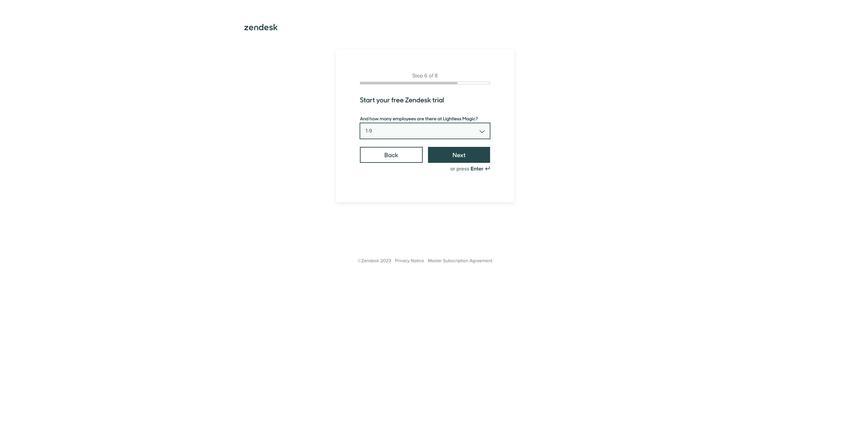 Task type: vqa. For each thing, say whether or not it's contained in the screenshot.
service
no



Task type: describe. For each thing, give the bounding box(es) containing it.
of
[[429, 72, 434, 79]]

free
[[392, 95, 404, 104]]

there
[[426, 115, 437, 122]]

next button
[[429, 147, 491, 163]]

©zendesk
[[358, 258, 379, 264]]

zendesk image
[[245, 24, 278, 30]]

©zendesk 2023 link
[[358, 258, 392, 264]]

master subscription agreement
[[428, 258, 493, 264]]

back
[[385, 151, 399, 159]]

enter
[[471, 166, 484, 172]]

privacy notice
[[395, 258, 425, 264]]

or
[[451, 166, 456, 172]]

privacy
[[395, 258, 410, 264]]

or press enter
[[451, 166, 484, 172]]

employees
[[393, 115, 416, 122]]

how
[[370, 115, 379, 122]]

and how many employees are there at lightless magic ?
[[360, 115, 478, 122]]

start
[[360, 95, 375, 104]]

master subscription agreement link
[[428, 258, 493, 264]]

step
[[413, 72, 423, 79]]

lightless
[[443, 115, 462, 122]]

press
[[457, 166, 470, 172]]

zendesk
[[405, 95, 431, 104]]

at
[[438, 115, 442, 122]]



Task type: locate. For each thing, give the bounding box(es) containing it.
trial
[[433, 95, 445, 104]]

step 6 of 8
[[413, 72, 438, 79]]

agreement
[[470, 258, 493, 264]]

back button
[[360, 147, 423, 163]]

notice
[[411, 258, 425, 264]]

are
[[417, 115, 425, 122]]

master
[[428, 258, 442, 264]]

many
[[380, 115, 392, 122]]

©zendesk 2023
[[358, 258, 392, 264]]

2023
[[381, 258, 392, 264]]

and
[[360, 115, 369, 122]]

subscription
[[443, 258, 469, 264]]

your
[[377, 95, 390, 104]]

enter image
[[485, 166, 491, 172]]

start your free zendesk trial
[[360, 95, 445, 104]]

next
[[453, 151, 466, 159]]

8
[[435, 72, 438, 79]]

?
[[476, 115, 478, 122]]

privacy notice link
[[395, 258, 425, 264]]

6
[[425, 72, 428, 79]]

magic
[[463, 115, 476, 122]]



